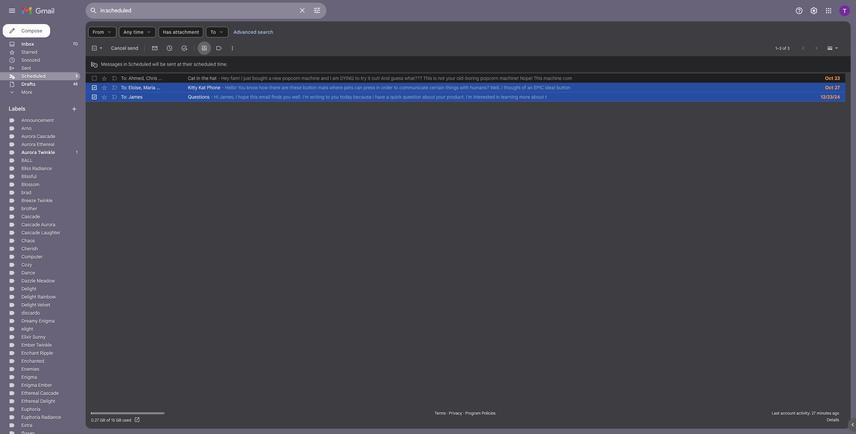 Task type: describe. For each thing, give the bounding box(es) containing it.
last account activity: 27 minutes ago details
[[772, 411, 840, 423]]

any
[[124, 29, 132, 35]]

cascade aurora link
[[21, 222, 55, 228]]

1 for 1 – 3 of 3
[[776, 46, 777, 51]]

1 popcorn from the left
[[282, 75, 301, 81]]

hello!
[[225, 85, 237, 91]]

3 to: from the top
[[121, 94, 127, 100]]

dazzle meadow
[[21, 278, 55, 284]]

0 vertical spatial ember
[[21, 342, 35, 348]]

certain
[[430, 85, 445, 91]]

quick
[[390, 94, 402, 100]]

sunny
[[33, 334, 46, 340]]

computer link
[[21, 254, 43, 260]]

2 this from the left
[[534, 75, 543, 81]]

compose
[[21, 28, 42, 34]]

0 vertical spatial of
[[783, 46, 787, 51]]

cascade aurora
[[21, 222, 55, 228]]

enigma for enigma link
[[21, 374, 37, 380]]

twinkle for breeze twinkle
[[37, 198, 53, 204]]

sent
[[21, 65, 31, 71]]

messages in scheduled will be sent at their scheduled time.
[[101, 61, 228, 67]]

extra link
[[21, 423, 32, 429]]

1 horizontal spatial your
[[446, 75, 456, 81]]

advanced search button
[[231, 26, 276, 38]]

2 about from the left
[[532, 94, 544, 100]]

how
[[259, 85, 268, 91]]

finds
[[271, 94, 282, 100]]

any time
[[124, 29, 144, 35]]

1 vertical spatial a
[[387, 94, 389, 100]]

euphoria link
[[21, 406, 40, 412]]

ember twinkle link
[[21, 342, 52, 348]]

epic
[[534, 85, 544, 91]]

aurora for aurora twinkle
[[21, 150, 37, 156]]

messages
[[101, 61, 122, 67]]

cozy link
[[21, 262, 32, 268]]

bliss
[[21, 166, 31, 172]]

1 button from the left
[[303, 85, 317, 91]]

snooze image
[[166, 45, 173, 52]]

enigma ember link
[[21, 382, 52, 388]]

search mail image
[[88, 5, 100, 17]]

learning
[[501, 94, 518, 100]]

oct 23
[[825, 75, 840, 81]]

and
[[381, 75, 390, 81]]

labels heading
[[9, 106, 71, 112]]

euphoria radiance
[[21, 415, 61, 421]]

i left have
[[373, 94, 374, 100]]

attachment
[[173, 29, 199, 35]]

aurora for aurora ethereal
[[21, 142, 36, 148]]

2 row from the top
[[86, 83, 846, 92]]

velvet
[[37, 302, 50, 308]]

announcement
[[21, 117, 54, 123]]

james
[[129, 94, 143, 100]]

delight link
[[21, 286, 36, 292]]

delight down the ethereal cascade link on the bottom of page
[[40, 398, 55, 404]]

2 · from the left
[[463, 411, 464, 416]]

, for ahmed
[[144, 75, 145, 81]]

at
[[177, 61, 181, 67]]

ethereal cascade link
[[21, 390, 59, 396]]

kat
[[199, 85, 206, 91]]

aurora twinkle
[[21, 150, 55, 156]]

to: for ahmed
[[121, 75, 127, 81]]

i left just
[[241, 75, 242, 81]]

aurora for aurora cascade
[[21, 133, 36, 140]]

arno
[[21, 125, 32, 131]]

snoozed link
[[21, 57, 40, 63]]

ripple
[[40, 350, 53, 356]]

privacy
[[449, 411, 462, 416]]

phone
[[207, 85, 221, 91]]

cancel
[[111, 45, 126, 51]]

27 inside 'row'
[[835, 85, 840, 91]]

discardo
[[21, 310, 40, 316]]

1 about from the left
[[423, 94, 435, 100]]

questions - hi james, i hope this email finds you well. i'm writing to you today because i have a quick question about your product. i'm interested in learning more about t
[[188, 94, 547, 100]]

0 vertical spatial -
[[218, 75, 220, 81]]

program policies link
[[465, 411, 496, 416]]

ethereal for cascade
[[21, 390, 39, 396]]

inbox link
[[21, 41, 34, 47]]

dance
[[21, 270, 35, 276]]

are
[[282, 85, 289, 91]]

main content containing from
[[86, 21, 851, 429]]

, for eloise
[[141, 85, 142, 91]]

1 for 1
[[76, 150, 78, 155]]

0.27 gb of 15 gb used
[[91, 418, 131, 423]]

2 popcorn from the left
[[481, 75, 499, 81]]

delight velvet link
[[21, 302, 50, 308]]

to: ahmed , chris ...
[[121, 75, 162, 81]]

brother link
[[21, 206, 37, 212]]

rainbow
[[38, 294, 56, 300]]

cascade laughter
[[21, 230, 60, 236]]

questions
[[188, 94, 210, 100]]

with
[[460, 85, 469, 91]]

brad
[[21, 190, 31, 196]]

advanced search options image
[[310, 4, 324, 17]]

ethereal cascade
[[21, 390, 59, 396]]

add to tasks image
[[181, 45, 188, 52]]

0 horizontal spatial of
[[106, 418, 110, 423]]

cat
[[188, 75, 195, 81]]

1 i'm from the left
[[303, 94, 309, 100]]

to button
[[206, 27, 228, 37]]

1 row from the top
[[86, 74, 846, 83]]

aurora up 'laughter' in the bottom of the page
[[41, 222, 55, 228]]

twinkle for ember twinkle
[[36, 342, 52, 348]]

ahmed
[[129, 75, 144, 81]]

cherish
[[21, 246, 38, 252]]

aurora cascade link
[[21, 133, 55, 140]]

send
[[128, 45, 138, 51]]

delight for delight link
[[21, 286, 36, 292]]

compose button
[[3, 24, 50, 37]]

euphoria for the euphoria 'link'
[[21, 406, 40, 412]]

be
[[160, 61, 166, 67]]

enigma for enigma ember
[[21, 382, 37, 388]]

radiance for bliss radiance
[[32, 166, 52, 172]]

i left am
[[330, 75, 331, 81]]

dreamy enigma link
[[21, 318, 55, 324]]

old-
[[457, 75, 466, 81]]

elight
[[21, 326, 33, 332]]

2 gb from the left
[[116, 418, 121, 423]]

0 vertical spatial ethereal
[[37, 142, 54, 148]]

footer inside main content
[[86, 410, 846, 424]]

idea!
[[545, 85, 556, 91]]

48
[[73, 82, 78, 87]]

oct 27
[[825, 85, 840, 91]]

enchanted
[[21, 358, 44, 364]]

and
[[321, 75, 329, 81]]

inbox
[[21, 41, 34, 47]]

12/23/24
[[821, 94, 840, 100]]

question
[[403, 94, 421, 100]]

dazzle
[[21, 278, 36, 284]]

cherish link
[[21, 246, 38, 252]]



Task type: vqa. For each thing, say whether or not it's contained in the screenshot.
anyone to the middle
no



Task type: locate. For each thing, give the bounding box(es) containing it.
details
[[827, 418, 840, 423]]

of right –
[[783, 46, 787, 51]]

1 vertical spatial scheduled
[[21, 73, 46, 79]]

2 oct from the top
[[825, 85, 834, 91]]

to: left eloise
[[121, 85, 127, 91]]

- left the hello!
[[222, 85, 224, 91]]

search
[[258, 29, 273, 35]]

labels navigation
[[0, 21, 86, 434]]

main content
[[86, 21, 851, 429]]

press
[[364, 85, 375, 91]]

1 horizontal spatial you
[[331, 94, 339, 100]]

1 horizontal spatial 1
[[776, 46, 777, 51]]

cat in the hat - hey fam! i just bought a new popcorn machine and i am dying to try it out! and guess what??? this is not your old-boring popcorn machine! nope! this machine com
[[188, 75, 572, 81]]

2 to: from the top
[[121, 85, 127, 91]]

1 horizontal spatial to
[[355, 75, 360, 81]]

popcorn up well, on the top of page
[[481, 75, 499, 81]]

to: for eloise
[[121, 85, 127, 91]]

1 horizontal spatial i'm
[[466, 94, 472, 100]]

extra
[[21, 423, 32, 429]]

policies
[[482, 411, 496, 416]]

gmail image
[[21, 4, 58, 17]]

blissful link
[[21, 174, 37, 180]]

dazzle meadow link
[[21, 278, 55, 284]]

oct
[[825, 75, 834, 81], [825, 85, 834, 91]]

program
[[465, 411, 481, 416]]

am
[[333, 75, 339, 81]]

these
[[290, 85, 302, 91]]

1 horizontal spatial this
[[534, 75, 543, 81]]

1 vertical spatial -
[[222, 85, 224, 91]]

enchanted link
[[21, 358, 44, 364]]

1 vertical spatial ,
[[141, 85, 142, 91]]

i left hope
[[236, 94, 237, 100]]

aurora
[[21, 133, 36, 140], [21, 142, 36, 148], [21, 150, 37, 156], [41, 222, 55, 228]]

... right the "maria"
[[157, 85, 160, 91]]

thought
[[504, 85, 521, 91]]

1 horizontal spatial 27
[[835, 85, 840, 91]]

1 horizontal spatial ember
[[38, 382, 52, 388]]

0 vertical spatial scheduled
[[128, 61, 151, 67]]

1 vertical spatial ...
[[157, 85, 160, 91]]

to left try
[[355, 75, 360, 81]]

2 button from the left
[[557, 85, 571, 91]]

enigma down enemies link
[[21, 374, 37, 380]]

activity:
[[797, 411, 811, 416]]

this
[[423, 75, 432, 81], [534, 75, 543, 81]]

0 vertical spatial euphoria
[[21, 406, 40, 412]]

0 horizontal spatial a
[[269, 75, 271, 81]]

1 euphoria from the top
[[21, 406, 40, 412]]

scheduled inside labels navigation
[[21, 73, 46, 79]]

brother
[[21, 206, 37, 212]]

- right hat
[[218, 75, 220, 81]]

mark as unread image
[[152, 45, 158, 52]]

ball link
[[21, 158, 33, 164]]

2 horizontal spatial to
[[394, 85, 398, 91]]

your right not
[[446, 75, 456, 81]]

to
[[355, 75, 360, 81], [394, 85, 398, 91], [326, 94, 330, 100]]

1 · from the left
[[447, 411, 448, 416]]

1 inside labels navigation
[[76, 150, 78, 155]]

1 vertical spatial enigma
[[21, 374, 37, 380]]

toggle split pane mode image
[[827, 45, 834, 52]]

1 vertical spatial your
[[436, 94, 446, 100]]

cascade up aurora ethereal link
[[37, 133, 55, 140]]

elixir sunny link
[[21, 334, 46, 340]]

more image
[[229, 45, 236, 52]]

twinkle right breeze
[[37, 198, 53, 204]]

button down com
[[557, 85, 571, 91]]

minutes
[[817, 411, 832, 416]]

2 euphoria from the top
[[21, 415, 40, 421]]

follow link to manage storage image
[[134, 417, 141, 424]]

0 horizontal spatial ember
[[21, 342, 35, 348]]

ethereal up the euphoria 'link'
[[21, 398, 39, 404]]

of left an
[[522, 85, 526, 91]]

account
[[781, 411, 796, 416]]

has attachment
[[163, 29, 199, 35]]

0 horizontal spatial gb
[[100, 418, 105, 423]]

snoozed
[[21, 57, 40, 63]]

2 vertical spatial enigma
[[21, 382, 37, 388]]

main menu image
[[8, 7, 16, 15]]

euphoria down 'ethereal delight'
[[21, 406, 40, 412]]

2 vertical spatial to:
[[121, 94, 127, 100]]

fam!
[[231, 75, 240, 81]]

dance link
[[21, 270, 35, 276]]

of left "15"
[[106, 418, 110, 423]]

1 vertical spatial radiance
[[42, 415, 61, 421]]

row
[[86, 74, 846, 83], [86, 83, 846, 92], [86, 92, 846, 102]]

euphoria for euphoria radiance
[[21, 415, 40, 421]]

an
[[528, 85, 533, 91]]

cascade for cascade aurora
[[21, 222, 40, 228]]

27 inside last account activity: 27 minutes ago details
[[812, 411, 816, 416]]

enchant ripple link
[[21, 350, 53, 356]]

1 horizontal spatial gb
[[116, 418, 121, 423]]

cancel send button
[[108, 42, 141, 54]]

delight
[[21, 286, 36, 292], [21, 294, 36, 300], [21, 302, 36, 308], [40, 398, 55, 404]]

you
[[283, 94, 291, 100], [331, 94, 339, 100]]

1 vertical spatial 27
[[812, 411, 816, 416]]

scheduled up drafts link
[[21, 73, 46, 79]]

Search mail text field
[[100, 7, 294, 14]]

1 horizontal spatial ,
[[144, 75, 145, 81]]

0 vertical spatial enigma
[[39, 318, 55, 324]]

1 horizontal spatial ·
[[463, 411, 464, 416]]

radiance up blissful
[[32, 166, 52, 172]]

enchant
[[21, 350, 39, 356]]

labels image
[[216, 45, 223, 52]]

to: eloise , maria ...
[[121, 85, 160, 91]]

1 horizontal spatial button
[[557, 85, 571, 91]]

3
[[780, 46, 782, 51], [788, 46, 790, 51], [75, 74, 78, 79]]

gb right "15"
[[116, 418, 121, 423]]

product.
[[447, 94, 465, 100]]

3 row from the top
[[86, 92, 846, 102]]

any time button
[[119, 27, 156, 37]]

1 vertical spatial ethereal
[[21, 390, 39, 396]]

0 vertical spatial a
[[269, 75, 271, 81]]

in left order
[[376, 85, 380, 91]]

1 vertical spatial 1
[[76, 150, 78, 155]]

0 horizontal spatial you
[[283, 94, 291, 100]]

0 horizontal spatial to
[[326, 94, 330, 100]]

1 vertical spatial of
[[522, 85, 526, 91]]

delight for delight rainbow
[[21, 294, 36, 300]]

euphoria down the euphoria 'link'
[[21, 415, 40, 421]]

0 vertical spatial your
[[446, 75, 456, 81]]

i right well, on the top of page
[[502, 85, 503, 91]]

2 vertical spatial of
[[106, 418, 110, 423]]

because
[[353, 94, 372, 100]]

more button
[[0, 88, 80, 96]]

to: left james
[[121, 94, 127, 100]]

has
[[163, 29, 172, 35]]

move to inbox image
[[201, 45, 208, 52]]

23
[[835, 75, 840, 81]]

1 vertical spatial to:
[[121, 85, 127, 91]]

27 down 23 at the right
[[835, 85, 840, 91]]

aurora twinkle link
[[21, 150, 55, 156]]

, left the "maria"
[[141, 85, 142, 91]]

cascade down cascade link
[[21, 222, 40, 228]]

just
[[244, 75, 251, 81]]

arno link
[[21, 125, 32, 131]]

of
[[783, 46, 787, 51], [522, 85, 526, 91], [106, 418, 110, 423]]

sent link
[[21, 65, 31, 71]]

radiance down 'ethereal delight'
[[42, 415, 61, 421]]

order
[[381, 85, 393, 91]]

a right have
[[387, 94, 389, 100]]

0 horizontal spatial machine
[[302, 75, 320, 81]]

1 to: from the top
[[121, 75, 127, 81]]

your down certain
[[436, 94, 446, 100]]

blossom
[[21, 182, 39, 188]]

- left hi
[[211, 94, 213, 100]]

cascade for cascade laughter
[[21, 230, 40, 236]]

ball
[[21, 158, 33, 164]]

terms · privacy · program policies
[[435, 411, 496, 416]]

to: james
[[121, 94, 143, 100]]

0 vertical spatial ...
[[158, 75, 162, 81]]

button up writing
[[303, 85, 317, 91]]

0 vertical spatial 1
[[776, 46, 777, 51]]

about left t
[[532, 94, 544, 100]]

1 horizontal spatial 3
[[780, 46, 782, 51]]

delight up discardo
[[21, 302, 36, 308]]

oct up 12/23/24
[[825, 85, 834, 91]]

2 horizontal spatial -
[[222, 85, 224, 91]]

None checkbox
[[91, 75, 98, 82], [91, 84, 98, 91], [91, 94, 98, 100], [91, 75, 98, 82], [91, 84, 98, 91], [91, 94, 98, 100]]

cascade for cascade link
[[21, 214, 40, 220]]

what???
[[405, 75, 422, 81]]

breeze twinkle
[[21, 198, 53, 204]]

blossom link
[[21, 182, 39, 188]]

gb right the 0.27 at left
[[100, 418, 105, 423]]

cascade up 'ethereal delight'
[[40, 390, 59, 396]]

cascade up chaos link in the bottom of the page
[[21, 230, 40, 236]]

2 you from the left
[[331, 94, 339, 100]]

there
[[269, 85, 281, 91]]

0 horizontal spatial this
[[423, 75, 432, 81]]

2 horizontal spatial of
[[783, 46, 787, 51]]

a left the new
[[269, 75, 271, 81]]

footer containing terms
[[86, 410, 846, 424]]

machine left "and"
[[302, 75, 320, 81]]

1 vertical spatial twinkle
[[37, 198, 53, 204]]

to: left ahmed at the top left
[[121, 75, 127, 81]]

footer
[[86, 410, 846, 424]]

delight for delight velvet
[[21, 302, 36, 308]]

support image
[[796, 7, 804, 15]]

more
[[520, 94, 530, 100]]

twinkle for aurora twinkle
[[38, 150, 55, 156]]

0 vertical spatial radiance
[[32, 166, 52, 172]]

... right chris
[[158, 75, 162, 81]]

twinkle down aurora ethereal
[[38, 150, 55, 156]]

row down old-
[[86, 83, 846, 92]]

0 horizontal spatial your
[[436, 94, 446, 100]]

popcorn up these
[[282, 75, 301, 81]]

2 vertical spatial -
[[211, 94, 213, 100]]

cascade laughter link
[[21, 230, 60, 236]]

enigma link
[[21, 374, 37, 380]]

0 horizontal spatial ·
[[447, 411, 448, 416]]

0 vertical spatial ,
[[144, 75, 145, 81]]

enigma down enigma link
[[21, 382, 37, 388]]

· right terms link
[[447, 411, 448, 416]]

chaos link
[[21, 238, 35, 244]]

1 vertical spatial ember
[[38, 382, 52, 388]]

1 machine from the left
[[302, 75, 320, 81]]

1 you from the left
[[283, 94, 291, 100]]

you down where
[[331, 94, 339, 100]]

row down with
[[86, 92, 846, 102]]

0 horizontal spatial i'm
[[303, 94, 309, 100]]

1 horizontal spatial scheduled
[[128, 61, 151, 67]]

about down certain
[[423, 94, 435, 100]]

settings image
[[810, 7, 818, 15]]

delight down dazzle
[[21, 286, 36, 292]]

i'm down with
[[466, 94, 472, 100]]

1 oct from the top
[[825, 75, 834, 81]]

terms
[[435, 411, 446, 416]]

i'm right well.
[[303, 94, 309, 100]]

clear search image
[[296, 4, 309, 17]]

will
[[152, 61, 159, 67]]

0 vertical spatial to
[[355, 75, 360, 81]]

scheduled up to: ahmed , chris ...
[[128, 61, 151, 67]]

aurora down arno
[[21, 133, 36, 140]]

dreamy
[[21, 318, 38, 324]]

3 inside labels navigation
[[75, 74, 78, 79]]

oct for oct 27
[[825, 85, 834, 91]]

ago
[[833, 411, 840, 416]]

27
[[835, 85, 840, 91], [812, 411, 816, 416]]

details link
[[827, 418, 840, 423]]

to right order
[[394, 85, 398, 91]]

delight down delight link
[[21, 294, 36, 300]]

0 vertical spatial twinkle
[[38, 150, 55, 156]]

ethereal down aurora cascade link
[[37, 142, 54, 148]]

... for to: eloise , maria ...
[[157, 85, 160, 91]]

0 vertical spatial oct
[[825, 75, 834, 81]]

delight rainbow link
[[21, 294, 56, 300]]

0 horizontal spatial 3
[[75, 74, 78, 79]]

·
[[447, 411, 448, 416], [463, 411, 464, 416]]

aurora up ball link
[[21, 150, 37, 156]]

0 vertical spatial to:
[[121, 75, 127, 81]]

None checkbox
[[91, 45, 98, 52]]

time
[[133, 29, 144, 35]]

brad link
[[21, 190, 31, 196]]

1 vertical spatial to
[[394, 85, 398, 91]]

oct for oct 23
[[825, 75, 834, 81]]

0 horizontal spatial 27
[[812, 411, 816, 416]]

0 horizontal spatial button
[[303, 85, 317, 91]]

2 vertical spatial ethereal
[[21, 398, 39, 404]]

ember up the enchant
[[21, 342, 35, 348]]

radiance for euphoria radiance
[[42, 415, 61, 421]]

2 vertical spatial to
[[326, 94, 330, 100]]

2 horizontal spatial 3
[[788, 46, 790, 51]]

1 horizontal spatial of
[[522, 85, 526, 91]]

1 gb from the left
[[100, 418, 105, 423]]

2 i'm from the left
[[466, 94, 472, 100]]

None search field
[[86, 3, 327, 19]]

cascade link
[[21, 214, 40, 220]]

1 horizontal spatial a
[[387, 94, 389, 100]]

in down well, on the top of page
[[496, 94, 500, 100]]

this left is
[[423, 75, 432, 81]]

1 horizontal spatial -
[[218, 75, 220, 81]]

enigma down velvet
[[39, 318, 55, 324]]

, left chris
[[144, 75, 145, 81]]

0 horizontal spatial 1
[[76, 150, 78, 155]]

27 right "activity:"
[[812, 411, 816, 416]]

cascade down brother link
[[21, 214, 40, 220]]

ethereal delight
[[21, 398, 55, 404]]

can
[[355, 85, 362, 91]]

more
[[21, 89, 32, 95]]

machine up idea! at the top right of the page
[[544, 75, 562, 81]]

kitty kat phone - hello! you know how there are these button mats where pets can press in order to communicate certain things with humans? well, i thought of an epic idea! button
[[188, 85, 571, 91]]

... for to: ahmed , chris ...
[[158, 75, 162, 81]]

in left the
[[197, 75, 200, 81]]

kitty
[[188, 85, 198, 91]]

0 horizontal spatial scheduled
[[21, 73, 46, 79]]

aurora ethereal
[[21, 142, 54, 148]]

this up the epic
[[534, 75, 543, 81]]

row up with
[[86, 74, 846, 83]]

aurora up aurora twinkle
[[21, 142, 36, 148]]

ember twinkle
[[21, 342, 52, 348]]

ember up the ethereal cascade link on the bottom of page
[[38, 382, 52, 388]]

in right messages
[[124, 61, 127, 67]]

gb
[[100, 418, 105, 423], [116, 418, 121, 423]]

well,
[[490, 85, 500, 91]]

1 horizontal spatial about
[[532, 94, 544, 100]]

ethereal for delight
[[21, 398, 39, 404]]

scheduled inside main content
[[128, 61, 151, 67]]

2 vertical spatial twinkle
[[36, 342, 52, 348]]

to down mats on the top left of the page
[[326, 94, 330, 100]]

2 machine from the left
[[544, 75, 562, 81]]

you down are
[[283, 94, 291, 100]]

oct left 23 at the right
[[825, 75, 834, 81]]

ethereal down enigma ember link
[[21, 390, 39, 396]]

1 horizontal spatial popcorn
[[481, 75, 499, 81]]

none checkbox inside main content
[[91, 45, 98, 52]]

0 horizontal spatial popcorn
[[282, 75, 301, 81]]

1 vertical spatial euphoria
[[21, 415, 40, 421]]

1 this from the left
[[423, 75, 432, 81]]

0 horizontal spatial ,
[[141, 85, 142, 91]]

twinkle up ripple
[[36, 342, 52, 348]]

1 horizontal spatial machine
[[544, 75, 562, 81]]

privacy link
[[449, 411, 462, 416]]

of inside 'row'
[[522, 85, 526, 91]]

hi
[[214, 94, 218, 100]]

0 vertical spatial 27
[[835, 85, 840, 91]]

· right privacy
[[463, 411, 464, 416]]

1 vertical spatial oct
[[825, 85, 834, 91]]

0 horizontal spatial about
[[423, 94, 435, 100]]

0 horizontal spatial -
[[211, 94, 213, 100]]

is
[[433, 75, 437, 81]]



